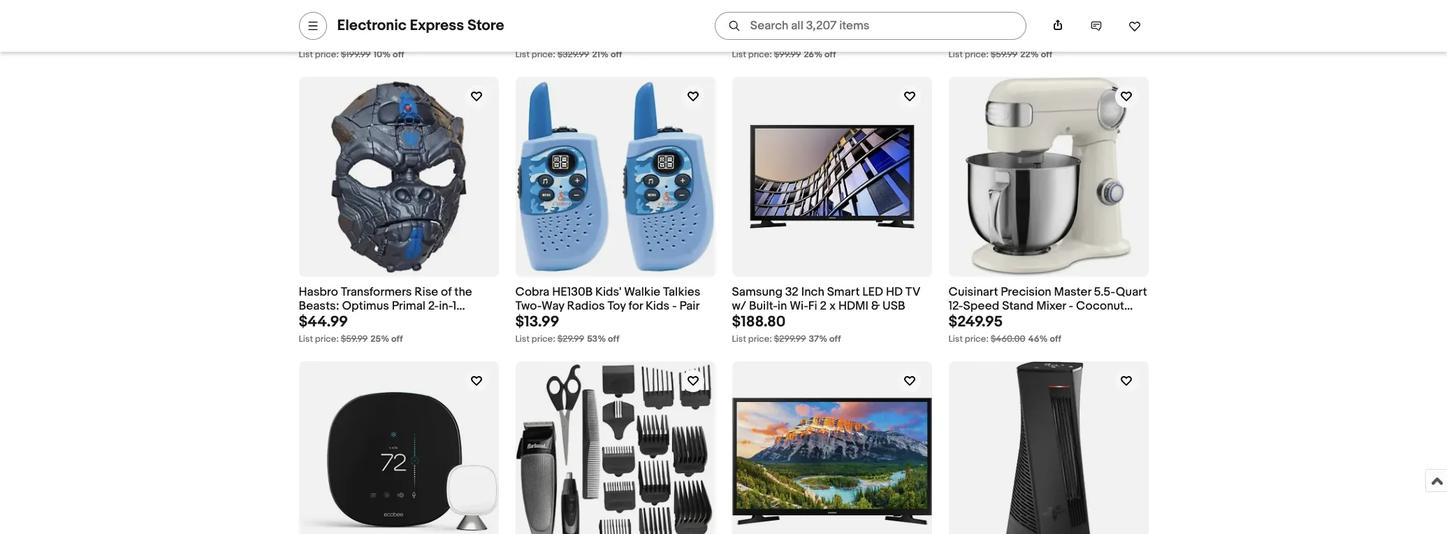 Task type: locate. For each thing, give the bounding box(es) containing it.
$99.99
[[774, 49, 801, 60]]

way down he130b
[[542, 299, 565, 313]]

off right 46%
[[1050, 334, 1062, 345]]

1 vertical spatial 2-
[[428, 299, 439, 313]]

samsung
[[732, 285, 783, 299]]

off right 22%
[[1041, 49, 1053, 60]]

$59.99 inside the '$46.99 list price: $59.99 22% off'
[[991, 49, 1018, 60]]

lego jurassic world quetzalcoatlus plane ambush dinosaur building toy set
[[949, 0, 1113, 43]]

$249.95 list price: $460.00 46% off
[[949, 313, 1062, 345]]

1 horizontal spatial -
[[1069, 299, 1074, 313]]

price: down $46.99
[[965, 49, 989, 60]]

the
[[455, 285, 472, 299]]

price: down $249.95
[[965, 334, 989, 345]]

quart
[[1116, 285, 1148, 299]]

0 vertical spatial way
[[801, 15, 823, 29]]

list inside avanti 1.7 cu. ft. black compact mini refrigerator $179.10 list price: $199.99 10% off
[[299, 49, 313, 60]]

off inside kenwood excelon kfc-x174 240 watts 6.5" 2-way car speakers- pair $74.00 list price: $99.99 26% off
[[825, 49, 836, 60]]

list inside $188.80 list price: $299.99 37% off
[[732, 334, 747, 345]]

set
[[1068, 29, 1086, 43]]

0 horizontal spatial way
[[542, 299, 565, 313]]

$329.99
[[558, 49, 590, 60]]

$59.99 inside $44.99 list price: $59.99 25% off
[[341, 334, 368, 345]]

smart
[[827, 285, 860, 299]]

compact
[[422, 0, 473, 14]]

toy for radios
[[608, 299, 626, 313]]

off right 37%
[[830, 334, 841, 345]]

2- right 6.5"
[[790, 15, 801, 29]]

1 horizontal spatial 2-
[[790, 15, 801, 29]]

$59.99
[[991, 49, 1018, 60], [341, 334, 368, 345]]

off right 26%
[[825, 49, 836, 60]]

$179.10
[[299, 28, 346, 47]]

electronic express store
[[337, 17, 504, 35]]

price: down $188.80
[[749, 334, 772, 345]]

price: down $13.99 at the bottom left of page
[[532, 334, 556, 345]]

cobra he130b kids' walkie talkies two-way radios toy for kids - pair
[[516, 285, 701, 313]]

32
[[786, 285, 799, 299]]

list inside kenwood excelon kfc-x174 240 watts 6.5" 2-way car speakers- pair $74.00 list price: $99.99 26% off
[[732, 49, 747, 60]]

price: inside $249.95 list price: $460.00 46% off
[[965, 334, 989, 345]]

1 horizontal spatial $59.99
[[991, 49, 1018, 60]]

$46.99
[[949, 28, 998, 47]]

list down $74.00
[[732, 49, 747, 60]]

6.5"
[[767, 15, 787, 29]]

toy
[[1047, 29, 1065, 43], [608, 299, 626, 313]]

&
[[871, 299, 880, 313]]

0 vertical spatial pair
[[907, 15, 927, 29]]

46%
[[1029, 334, 1048, 345]]

price: inside $13.99 list price: $29.99 53% off
[[532, 334, 556, 345]]

price: down the $44.99
[[315, 334, 339, 345]]

1 vertical spatial pair
[[680, 299, 700, 313]]

cuisinart
[[949, 285, 999, 299]]

list inside $13.99 list price: $29.99 53% off
[[516, 334, 530, 345]]

1 vertical spatial way
[[542, 299, 565, 313]]

tv
[[906, 285, 920, 299]]

21%
[[592, 49, 609, 60]]

cuisinart precision master 5.5-quart 12-speed stand mixer - coconut cream
[[949, 285, 1148, 328]]

price: down $179.10
[[315, 49, 339, 60]]

1 vertical spatial toy
[[608, 299, 626, 313]]

$44.99
[[299, 313, 348, 331]]

off
[[393, 49, 404, 60], [611, 49, 622, 60], [825, 49, 836, 60], [1041, 49, 1053, 60], [391, 334, 403, 345], [608, 334, 620, 345], [830, 334, 841, 345], [1050, 334, 1062, 345]]

0 horizontal spatial pair
[[680, 299, 700, 313]]

1 vertical spatial $59.99
[[341, 334, 368, 345]]

transformers
[[341, 285, 412, 299]]

1 horizontal spatial pair
[[907, 15, 927, 29]]

refrigerator
[[299, 15, 364, 29]]

list down $13.99 at the bottom left of page
[[516, 334, 530, 345]]

- inside cobra he130b kids' walkie talkies two-way radios toy for kids - pair
[[672, 299, 677, 313]]

price: inside kenwood excelon kfc-x174 240 watts 6.5" 2-way car speakers- pair $74.00 list price: $99.99 26% off
[[749, 49, 772, 60]]

toy inside the lego jurassic world quetzalcoatlus plane ambush dinosaur building toy set
[[1047, 29, 1065, 43]]

toy inside cobra he130b kids' walkie talkies two-way radios toy for kids - pair
[[608, 299, 626, 313]]

kenwood
[[732, 0, 784, 14]]

led
[[863, 285, 884, 299]]

2
[[820, 299, 827, 313]]

cream
[[949, 314, 986, 328]]

walkie
[[624, 285, 661, 299]]

- down talkies
[[672, 299, 677, 313]]

off inside $13.99 list price: $29.99 53% off
[[608, 334, 620, 345]]

price:
[[315, 49, 339, 60], [532, 49, 556, 60], [749, 49, 772, 60], [965, 49, 989, 60], [315, 334, 339, 345], [532, 334, 556, 345], [749, 334, 772, 345], [965, 334, 989, 345]]

pair down '240'
[[907, 15, 927, 29]]

0 horizontal spatial $59.99
[[341, 334, 368, 345]]

list down cream
[[949, 334, 963, 345]]

toy down kids'
[[608, 299, 626, 313]]

1 horizontal spatial toy
[[1047, 29, 1065, 43]]

samsung 32 inch smart led hd tv w/ built-in wi-fi 2 x hdmi & usb
[[732, 285, 920, 313]]

primal
[[392, 299, 426, 313]]

excelon
[[786, 0, 832, 14]]

lego jurassic world quetzalcoatlus plane ambush dinosaur building toy set button
[[949, 0, 1149, 43]]

optimus
[[342, 299, 389, 313]]

$188.80 list price: $299.99 37% off
[[732, 313, 841, 345]]

off inside avanti 1.7 cu. ft. black compact mini refrigerator $179.10 list price: $199.99 10% off
[[393, 49, 404, 60]]

samsung 32" full hd smart led tv w/ 2 x hdmi & screen mirroring : quick view image
[[732, 362, 932, 534]]

$13.99
[[516, 313, 560, 331]]

list inside $249.95 list price: $460.00 46% off
[[949, 334, 963, 345]]

$44.99 list price: $59.99 25% off
[[299, 313, 403, 345]]

pair inside cobra he130b kids' walkie talkies two-way radios toy for kids - pair
[[680, 299, 700, 313]]

1 horizontal spatial way
[[801, 15, 823, 29]]

store
[[468, 17, 504, 35]]

pair
[[907, 15, 927, 29], [680, 299, 700, 313]]

cobra he130b kids' walkie talkies two-way radios toy for kids - pair button
[[516, 285, 715, 314]]

lego
[[949, 0, 980, 14]]

pair down talkies
[[680, 299, 700, 313]]

way down "excelon" at the top right
[[801, 15, 823, 29]]

beasts:
[[299, 299, 340, 313]]

price: down $74.00
[[749, 49, 772, 60]]

0 horizontal spatial -
[[672, 299, 677, 313]]

converting
[[299, 314, 360, 328]]

samsung 32 inch smart led hd tv w/ built-in wi-fi 2 x hdmi & usb : quick view image
[[732, 110, 932, 243]]

10%
[[374, 49, 391, 60]]

Search all 3,207 items field
[[715, 12, 1027, 40]]

kfc-
[[834, 0, 861, 14]]

cuisinart precision master 5.5-quart 12-speed stand mixer - coconut cream : quick view image
[[965, 77, 1133, 277]]

1.7
[[336, 0, 349, 14]]

list down the $44.99
[[299, 334, 313, 345]]

hasbro
[[299, 285, 338, 299]]

0 vertical spatial $59.99
[[991, 49, 1018, 60]]

list left $329.99
[[516, 49, 530, 60]]

hasbro transformers rise of the beasts: optimus primal  2-in-1 converting mask
[[299, 285, 472, 328]]

0 vertical spatial 2-
[[790, 15, 801, 29]]

list
[[299, 49, 313, 60], [516, 49, 530, 60], [732, 49, 747, 60], [949, 49, 963, 60], [299, 334, 313, 345], [516, 334, 530, 345], [732, 334, 747, 345], [949, 334, 963, 345]]

off right 10%
[[393, 49, 404, 60]]

car
[[826, 15, 845, 29]]

off right '53%'
[[608, 334, 620, 345]]

cuisinart precision master 5.5-quart 12-speed stand mixer - coconut cream button
[[949, 285, 1149, 328]]

240
[[889, 0, 910, 14]]

2- down rise
[[428, 299, 439, 313]]

avanti 1.7 cu. ft. black compact mini refrigerator button
[[299, 0, 499, 29]]

off right 25%
[[391, 334, 403, 345]]

2-
[[790, 15, 801, 29], [428, 299, 439, 313]]

0 vertical spatial toy
[[1047, 29, 1065, 43]]

- down the master
[[1069, 299, 1074, 313]]

in
[[778, 299, 787, 313]]

toy down plane
[[1047, 29, 1065, 43]]

off inside $44.99 list price: $59.99 25% off
[[391, 334, 403, 345]]

$74.00
[[732, 28, 780, 47]]

cobra
[[516, 285, 550, 299]]

price: inside avanti 1.7 cu. ft. black compact mini refrigerator $179.10 list price: $199.99 10% off
[[315, 49, 339, 60]]

0 horizontal spatial toy
[[608, 299, 626, 313]]

-
[[672, 299, 677, 313], [1069, 299, 1074, 313]]

1 - from the left
[[672, 299, 677, 313]]

quetzalcoatlus
[[949, 15, 1032, 29]]

0 horizontal spatial 2-
[[428, 299, 439, 313]]

list down $188.80
[[732, 334, 747, 345]]

building
[[1000, 29, 1044, 43]]

off right 21%
[[611, 49, 622, 60]]

2 - from the left
[[1069, 299, 1074, 313]]

$199.99
[[341, 49, 371, 60]]

kids
[[646, 299, 670, 313]]

list down $46.99
[[949, 49, 963, 60]]

$59.99 left 25%
[[341, 334, 368, 345]]

price: left $329.99
[[532, 49, 556, 60]]

save this seller electronic_express image
[[1129, 20, 1141, 32]]

$59.99 down "building"
[[991, 49, 1018, 60]]

22%
[[1021, 49, 1039, 60]]

list down $179.10
[[299, 49, 313, 60]]

$249.95
[[949, 313, 1003, 331]]



Task type: describe. For each thing, give the bounding box(es) containing it.
world
[[1031, 0, 1063, 14]]

stand
[[1003, 299, 1034, 313]]

hdmi
[[839, 299, 869, 313]]

cobra he130b kids' walkie talkies two-way radios toy for kids - pair : quick view image
[[516, 77, 715, 277]]

cu.
[[351, 0, 370, 14]]

$460.00
[[991, 334, 1026, 345]]

price: inside the '$46.99 list price: $59.99 22% off'
[[965, 49, 989, 60]]

rise
[[415, 285, 439, 299]]

hasbro transformers rise of the beasts: optimus primal  2-in-1 converting mask : quick view image
[[299, 77, 499, 277]]

mask
[[363, 314, 392, 328]]

list price: $329.99 21% off
[[516, 49, 622, 60]]

off inside $249.95 list price: $460.00 46% off
[[1050, 334, 1062, 345]]

talkies
[[663, 285, 701, 299]]

inch
[[802, 285, 825, 299]]

plane
[[1035, 15, 1065, 29]]

price: inside $44.99 list price: $59.99 25% off
[[315, 334, 339, 345]]

ambush
[[1067, 15, 1113, 29]]

avanti
[[299, 0, 333, 14]]

of
[[441, 285, 452, 299]]

express
[[410, 17, 464, 35]]

ecobee smart thermostat with smart sensor & voice control : quick view image
[[299, 391, 499, 532]]

26%
[[804, 49, 823, 60]]

precision
[[1001, 285, 1052, 299]]

off inside $188.80 list price: $299.99 37% off
[[830, 334, 841, 345]]

vornado 1500w oscillating electric tower space heater - black *oscth1 : quick view image
[[1006, 362, 1092, 534]]

x174
[[861, 0, 886, 14]]

$59.99 for $44.99
[[341, 334, 368, 345]]

$13.99 list price: $29.99 53% off
[[516, 313, 620, 345]]

toy for building
[[1047, 29, 1065, 43]]

master
[[1055, 285, 1092, 299]]

5.5-
[[1094, 285, 1116, 299]]

off inside the '$46.99 list price: $59.99 22% off'
[[1041, 49, 1053, 60]]

dinosaur
[[949, 29, 997, 43]]

$59.99 for $46.99
[[991, 49, 1018, 60]]

37%
[[809, 334, 828, 345]]

avanti 1.7 cu. ft. black compact mini refrigerator $179.10 list price: $199.99 10% off
[[299, 0, 499, 60]]

built-
[[749, 299, 778, 313]]

electronic
[[337, 17, 407, 35]]

samsung 32 inch smart led hd tv w/ built-in wi-fi 2 x hdmi & usb button
[[732, 285, 932, 314]]

radios
[[567, 299, 605, 313]]

speakers-
[[848, 15, 904, 29]]

barbasol 20-piece ultimate grooming pro hair clipper kit : quick view image
[[516, 362, 715, 534]]

$29.99
[[558, 334, 585, 345]]

kenwood excelon kfc-x174 240 watts 6.5" 2-way car speakers- pair button
[[732, 0, 932, 29]]

kenwood excelon kfc-x174 240 watts 6.5" 2-way car speakers- pair $74.00 list price: $99.99 26% off
[[732, 0, 927, 60]]

ft.
[[373, 0, 387, 14]]

mini
[[476, 0, 499, 14]]

coconut
[[1077, 299, 1125, 313]]

he130b
[[552, 285, 593, 299]]

- inside cuisinart precision master 5.5-quart 12-speed stand mixer - coconut cream
[[1069, 299, 1074, 313]]

electronic express store link
[[337, 17, 504, 35]]

in-
[[439, 299, 453, 313]]

kids'
[[596, 285, 622, 299]]

black
[[389, 0, 419, 14]]

two-
[[516, 299, 542, 313]]

25%
[[371, 334, 389, 345]]

12-
[[949, 299, 964, 313]]

2- inside kenwood excelon kfc-x174 240 watts 6.5" 2-way car speakers- pair $74.00 list price: $99.99 26% off
[[790, 15, 801, 29]]

watts
[[732, 15, 764, 29]]

jurassic
[[983, 0, 1028, 14]]

for
[[629, 299, 643, 313]]

2- inside hasbro transformers rise of the beasts: optimus primal  2-in-1 converting mask
[[428, 299, 439, 313]]

way inside kenwood excelon kfc-x174 240 watts 6.5" 2-way car speakers- pair $74.00 list price: $99.99 26% off
[[801, 15, 823, 29]]

price: inside $188.80 list price: $299.99 37% off
[[749, 334, 772, 345]]

$188.80
[[732, 313, 786, 331]]

list inside the '$46.99 list price: $59.99 22% off'
[[949, 49, 963, 60]]

w/
[[732, 299, 747, 313]]

speed
[[964, 299, 1000, 313]]

wi-
[[790, 299, 809, 313]]

way inside cobra he130b kids' walkie talkies two-way radios toy for kids - pair
[[542, 299, 565, 313]]

hd
[[886, 285, 903, 299]]

$299.99
[[774, 334, 806, 345]]

list inside $44.99 list price: $59.99 25% off
[[299, 334, 313, 345]]

usb
[[883, 299, 906, 313]]

pair inside kenwood excelon kfc-x174 240 watts 6.5" 2-way car speakers- pair $74.00 list price: $99.99 26% off
[[907, 15, 927, 29]]

x
[[830, 299, 836, 313]]

mixer
[[1037, 299, 1067, 313]]



Task type: vqa. For each thing, say whether or not it's contained in the screenshot.
help
no



